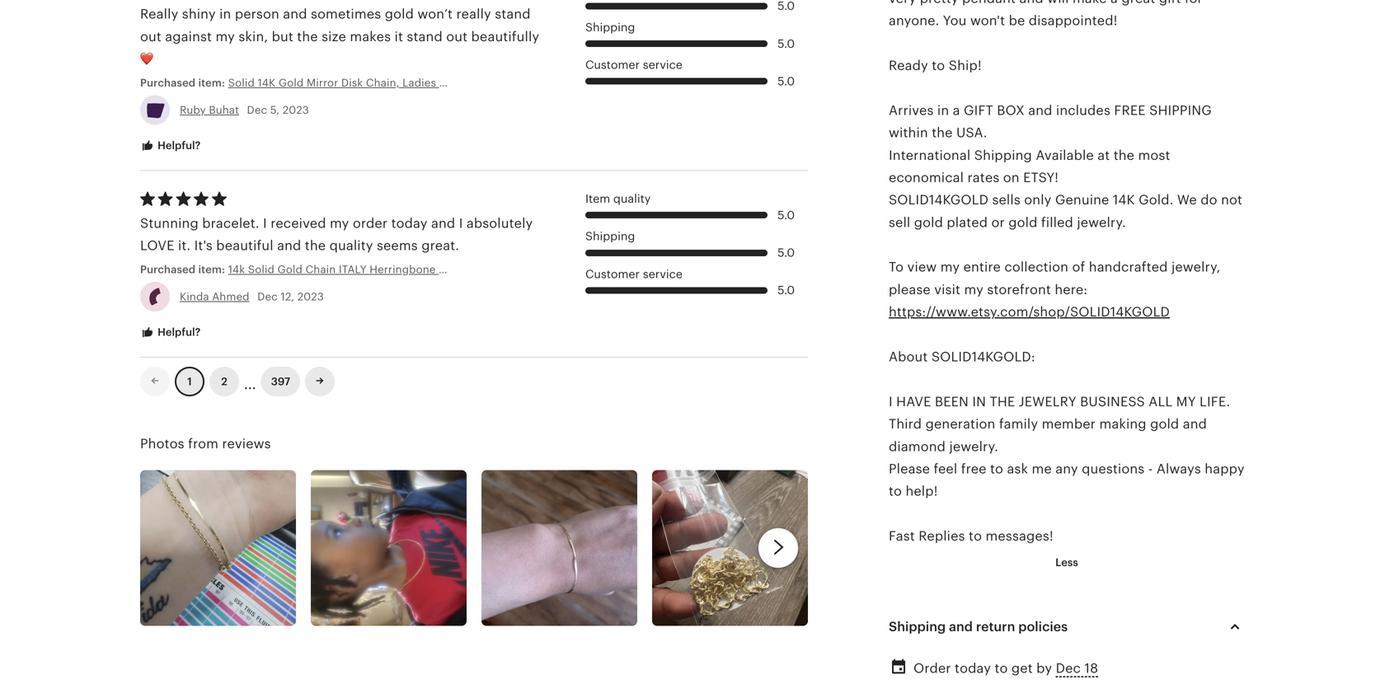 Task type: describe. For each thing, give the bounding box(es) containing it.
me
[[1032, 462, 1052, 477]]

replies
[[919, 529, 965, 544]]

and inside arrives in a gift box and includes free shipping within the usa. international shipping available at the most economical rates on etsy! solid14kgold sells only genuine 14k gold. we do not sell gold plated or gold filled jewelry.
[[1029, 103, 1053, 118]]

ship!
[[949, 58, 982, 73]]

gift
[[964, 103, 994, 118]]

all
[[1149, 395, 1173, 409]]

a
[[953, 103, 960, 118]]

on
[[1003, 170, 1020, 185]]

please
[[889, 282, 931, 297]]

member
[[1042, 417, 1096, 432]]

filled
[[1041, 215, 1074, 230]]

third
[[889, 417, 922, 432]]

in inside arrives in a gift box and includes free shipping within the usa. international shipping available at the most economical rates on etsy! solid14kgold sells only genuine 14k gold. we do not sell gold plated or gold filled jewelry.
[[938, 103, 949, 118]]

free
[[1114, 103, 1146, 118]]

against
[[165, 29, 212, 44]]

my
[[1177, 395, 1196, 409]]

1 5.0 from the top
[[778, 37, 795, 50]]

help!
[[906, 484, 938, 499]]

any
[[1056, 462, 1078, 477]]

questions
[[1082, 462, 1145, 477]]

sometimes
[[311, 7, 381, 22]]

helpful? for ruby buhat dec 5, 2023
[[155, 139, 201, 152]]

gold inside really shiny in person and sometimes gold won't really stand out against my skin, but the size makes it stand out beautifully ❤️
[[385, 7, 414, 22]]

here:
[[1055, 282, 1088, 297]]

it
[[395, 29, 403, 44]]

not
[[1221, 193, 1243, 208]]

international
[[889, 148, 971, 163]]

gold right the 'or' on the top
[[1009, 215, 1038, 230]]

please
[[889, 462, 930, 477]]

policies
[[1019, 620, 1068, 635]]

family
[[999, 417, 1038, 432]]

ahmed
[[212, 291, 249, 303]]

397
[[271, 376, 290, 388]]

4 5.0 from the top
[[778, 247, 795, 259]]

at
[[1098, 148, 1110, 163]]

photos
[[140, 437, 184, 452]]

it's
[[194, 238, 213, 253]]

from
[[188, 437, 219, 452]]

❤️
[[140, 52, 154, 66]]

customer service for ruby buhat dec 5, 2023
[[586, 59, 683, 71]]

box
[[997, 103, 1025, 118]]

really
[[140, 7, 178, 22]]

available
[[1036, 148, 1094, 163]]

really
[[456, 7, 491, 22]]

storefront
[[987, 282, 1051, 297]]

within
[[889, 125, 928, 140]]

rates
[[968, 170, 1000, 185]]

diamond
[[889, 439, 946, 454]]

shiny
[[182, 7, 216, 22]]

of
[[1072, 260, 1086, 275]]

dec for 12,
[[257, 291, 278, 303]]

quality inside stunning bracelet. i received my order today and i absolutely love it. it's beautiful and the quality seems great.
[[330, 238, 373, 253]]

item: for buhat
[[198, 77, 225, 89]]

seems
[[377, 238, 418, 253]]

1 horizontal spatial stand
[[495, 7, 531, 22]]

free
[[961, 462, 987, 477]]

order
[[914, 661, 951, 676]]

been
[[935, 395, 969, 409]]

jewelry,
[[1172, 260, 1221, 275]]

gold.
[[1139, 193, 1174, 208]]

etsy!
[[1024, 170, 1059, 185]]

and up the great.
[[431, 216, 455, 231]]

and down the "received"
[[277, 238, 301, 253]]

it.
[[178, 238, 191, 253]]

i inside the i have been in the jewelry business all my life. third generation family member making gold and diamond jewelry. please feel free to ask me any questions - always happy to help!
[[889, 395, 893, 409]]

making
[[1100, 417, 1147, 432]]

397 link
[[261, 367, 300, 397]]

ruby buhat link
[[180, 104, 239, 116]]

includes
[[1056, 103, 1111, 118]]

collection
[[1005, 260, 1069, 275]]

purchased for kinda ahmed dec 12, 2023
[[140, 263, 196, 276]]

plated
[[947, 215, 988, 230]]

bracelet.
[[202, 216, 259, 231]]

2 vertical spatial dec
[[1056, 661, 1081, 676]]

my inside really shiny in person and sometimes gold won't really stand out against my skin, but the size makes it stand out beautifully ❤️
[[216, 29, 235, 44]]

shipping and return policies button
[[874, 607, 1260, 647]]

jewelry
[[1019, 395, 1077, 409]]

great.
[[422, 238, 459, 253]]

2023 for kinda ahmed dec 12, 2023
[[297, 291, 324, 303]]

less
[[1056, 556, 1079, 569]]

kinda ahmed dec 12, 2023
[[180, 291, 324, 303]]

only
[[1024, 193, 1052, 208]]

we
[[1178, 193, 1197, 208]]

and inside 'dropdown button'
[[949, 620, 973, 635]]

order today to get by dec 18
[[914, 661, 1099, 676]]

my down entire
[[964, 282, 984, 297]]

purchased item: for kinda ahmed
[[140, 263, 228, 276]]

shipping
[[1150, 103, 1212, 118]]

service for ruby buhat dec 5, 2023
[[643, 59, 683, 71]]

or
[[992, 215, 1005, 230]]

about
[[889, 350, 928, 365]]

sell
[[889, 215, 911, 230]]

https://www.etsy.com/shop/solid14kgold
[[889, 305, 1170, 320]]

ready to ship!
[[889, 58, 982, 73]]

2023 for ruby buhat dec 5, 2023
[[283, 104, 309, 116]]

-
[[1149, 462, 1153, 477]]

visit
[[935, 282, 961, 297]]

gold inside the i have been in the jewelry business all my life. third generation family member making gold and diamond jewelry. please feel free to ask me any questions - always happy to help!
[[1150, 417, 1180, 432]]

by
[[1037, 661, 1052, 676]]



Task type: locate. For each thing, give the bounding box(es) containing it.
purchased item: for ruby buhat
[[140, 77, 228, 89]]

purchased item: up ruby in the left of the page
[[140, 77, 228, 89]]

solid14kgold
[[889, 193, 989, 208]]

purchased item:
[[140, 77, 228, 89], [140, 263, 228, 276]]

ruby buhat dec 5, 2023
[[180, 104, 309, 116]]

in left a
[[938, 103, 949, 118]]

dec for 5,
[[247, 104, 267, 116]]

1 link
[[175, 367, 205, 397]]

2 customer service from the top
[[586, 268, 683, 281]]

and inside the i have been in the jewelry business all my life. third generation family member making gold and diamond jewelry. please feel free to ask me any questions - always happy to help!
[[1183, 417, 1207, 432]]

0 vertical spatial service
[[643, 59, 683, 71]]

0 vertical spatial helpful? button
[[128, 131, 213, 161]]

1 item: from the top
[[198, 77, 225, 89]]

and
[[283, 7, 307, 22], [1029, 103, 1053, 118], [431, 216, 455, 231], [277, 238, 301, 253], [1183, 417, 1207, 432], [949, 620, 973, 635]]

0 vertical spatial jewelry.
[[1077, 215, 1126, 230]]

0 vertical spatial quality
[[613, 193, 651, 205]]

helpful? down ruby in the left of the page
[[155, 139, 201, 152]]

1 vertical spatial stand
[[407, 29, 443, 44]]

order
[[353, 216, 388, 231]]

0 vertical spatial purchased
[[140, 77, 196, 89]]

sells
[[992, 193, 1021, 208]]

0 horizontal spatial quality
[[330, 238, 373, 253]]

today inside stunning bracelet. i received my order today and i absolutely love it. it's beautiful and the quality seems great.
[[391, 216, 428, 231]]

purchased item: down it.
[[140, 263, 228, 276]]

1 vertical spatial today
[[955, 661, 991, 676]]

absolutely
[[467, 216, 533, 231]]

1
[[187, 376, 192, 388]]

2 helpful? from the top
[[155, 326, 201, 339]]

item:
[[198, 77, 225, 89], [198, 263, 225, 276]]

helpful? button
[[128, 131, 213, 161], [128, 318, 213, 348]]

the right but
[[297, 29, 318, 44]]

5,
[[270, 104, 280, 116]]

service for kinda ahmed dec 12, 2023
[[643, 268, 683, 281]]

0 vertical spatial 2023
[[283, 104, 309, 116]]

today right "order"
[[955, 661, 991, 676]]

2 purchased item: from the top
[[140, 263, 228, 276]]

12,
[[281, 291, 295, 303]]

helpful? button for kinda ahmed
[[128, 318, 213, 348]]

the up "international"
[[932, 125, 953, 140]]

0 vertical spatial today
[[391, 216, 428, 231]]

less button
[[1043, 548, 1091, 578]]

0 vertical spatial item:
[[198, 77, 225, 89]]

but
[[272, 29, 294, 44]]

my inside stunning bracelet. i received my order today and i absolutely love it. it's beautiful and the quality seems great.
[[330, 216, 349, 231]]

person
[[235, 7, 279, 22]]

customer for ruby buhat dec 5, 2023
[[586, 59, 640, 71]]

stand
[[495, 7, 531, 22], [407, 29, 443, 44]]

the right at
[[1114, 148, 1135, 163]]

to left ship!
[[932, 58, 945, 73]]

dec 18 button
[[1056, 657, 1099, 680]]

in right the shiny
[[219, 7, 231, 22]]

1 service from the top
[[643, 59, 683, 71]]

5.0
[[778, 37, 795, 50], [778, 75, 795, 88], [778, 209, 795, 222], [778, 247, 795, 259], [778, 284, 795, 297]]

in
[[973, 395, 986, 409]]

1 vertical spatial purchased
[[140, 263, 196, 276]]

1 vertical spatial customer
[[586, 268, 640, 281]]

5 5.0 from the top
[[778, 284, 795, 297]]

to left get
[[995, 661, 1008, 676]]

to left help!
[[889, 484, 902, 499]]

1 horizontal spatial today
[[955, 661, 991, 676]]

2 purchased from the top
[[140, 263, 196, 276]]

gold down the all
[[1150, 417, 1180, 432]]

1 vertical spatial helpful?
[[155, 326, 201, 339]]

2023 right 12,
[[297, 291, 324, 303]]

ask
[[1007, 462, 1028, 477]]

1 vertical spatial jewelry.
[[950, 439, 999, 454]]

shipping inside arrives in a gift box and includes free shipping within the usa. international shipping available at the most economical rates on etsy! solid14kgold sells only genuine 14k gold. we do not sell gold plated or gold filled jewelry.
[[975, 148, 1032, 163]]

gold down solid14kgold
[[914, 215, 943, 230]]

have
[[897, 395, 932, 409]]

usa.
[[957, 125, 988, 140]]

1 horizontal spatial out
[[446, 29, 468, 44]]

18
[[1085, 661, 1099, 676]]

1 customer service from the top
[[586, 59, 683, 71]]

…
[[244, 370, 256, 394]]

i
[[263, 216, 267, 231], [459, 216, 463, 231], [889, 395, 893, 409]]

0 vertical spatial customer
[[586, 59, 640, 71]]

0 horizontal spatial i
[[263, 216, 267, 231]]

customer
[[586, 59, 640, 71], [586, 268, 640, 281]]

0 vertical spatial stand
[[495, 7, 531, 22]]

photos from reviews
[[140, 437, 271, 452]]

3 5.0 from the top
[[778, 209, 795, 222]]

helpful? for kinda ahmed dec 12, 2023
[[155, 326, 201, 339]]

item: up ruby buhat link
[[198, 77, 225, 89]]

ruby
[[180, 104, 206, 116]]

1 vertical spatial service
[[643, 268, 683, 281]]

stunning bracelet. i received my order today and i absolutely love it. it's beautiful and the quality seems great.
[[140, 216, 533, 253]]

customer for kinda ahmed dec 12, 2023
[[586, 268, 640, 281]]

stand up beautifully
[[495, 7, 531, 22]]

reviews
[[222, 437, 271, 452]]

today up seems
[[391, 216, 428, 231]]

economical
[[889, 170, 964, 185]]

messages!
[[986, 529, 1054, 544]]

0 horizontal spatial out
[[140, 29, 162, 44]]

0 horizontal spatial jewelry.
[[950, 439, 999, 454]]

2 item: from the top
[[198, 263, 225, 276]]

1 vertical spatial helpful? button
[[128, 318, 213, 348]]

quality down order
[[330, 238, 373, 253]]

service
[[643, 59, 683, 71], [643, 268, 683, 281]]

the down the "received"
[[305, 238, 326, 253]]

about solid14kgold:
[[889, 350, 1036, 365]]

1 vertical spatial purchased item:
[[140, 263, 228, 276]]

1 vertical spatial in
[[938, 103, 949, 118]]

1 vertical spatial customer service
[[586, 268, 683, 281]]

happy
[[1205, 462, 1245, 477]]

2023 right 5,
[[283, 104, 309, 116]]

kinda
[[180, 291, 209, 303]]

stand down won't
[[407, 29, 443, 44]]

feel
[[934, 462, 958, 477]]

jewelry. up free
[[950, 439, 999, 454]]

2 horizontal spatial i
[[889, 395, 893, 409]]

purchased down ❤️ on the top of page
[[140, 77, 196, 89]]

i up the great.
[[459, 216, 463, 231]]

the inside stunning bracelet. i received my order today and i absolutely love it. it's beautiful and the quality seems great.
[[305, 238, 326, 253]]

really shiny in person and sometimes gold won't really stand out against my skin, but the size makes it stand out beautifully ❤️
[[140, 7, 540, 66]]

i up beautiful
[[263, 216, 267, 231]]

2 customer from the top
[[586, 268, 640, 281]]

customer service for kinda ahmed dec 12, 2023
[[586, 268, 683, 281]]

0 vertical spatial purchased item:
[[140, 77, 228, 89]]

jewelry. inside arrives in a gift box and includes free shipping within the usa. international shipping available at the most economical rates on etsy! solid14kgold sells only genuine 14k gold. we do not sell gold plated or gold filled jewelry.
[[1077, 215, 1126, 230]]

ready
[[889, 58, 928, 73]]

2 out from the left
[[446, 29, 468, 44]]

out down really
[[446, 29, 468, 44]]

0 vertical spatial dec
[[247, 104, 267, 116]]

1 horizontal spatial jewelry.
[[1077, 215, 1126, 230]]

my left skin,
[[216, 29, 235, 44]]

1 vertical spatial item:
[[198, 263, 225, 276]]

in inside really shiny in person and sometimes gold won't really stand out against my skin, but the size makes it stand out beautifully ❤️
[[219, 7, 231, 22]]

and left return
[[949, 620, 973, 635]]

1 vertical spatial 2023
[[297, 291, 324, 303]]

0 vertical spatial in
[[219, 7, 231, 22]]

jewelry.
[[1077, 215, 1126, 230], [950, 439, 999, 454]]

to right replies
[[969, 529, 982, 544]]

1 out from the left
[[140, 29, 162, 44]]

i have been in the jewelry business all my life. third generation family member making gold and diamond jewelry. please feel free to ask me any questions - always happy to help!
[[889, 395, 1245, 499]]

quality right the 'item'
[[613, 193, 651, 205]]

fast
[[889, 529, 915, 544]]

1 horizontal spatial i
[[459, 216, 463, 231]]

0 horizontal spatial today
[[391, 216, 428, 231]]

dec left 5,
[[247, 104, 267, 116]]

purchased down love at the top left
[[140, 263, 196, 276]]

2
[[221, 376, 227, 388]]

view
[[908, 260, 937, 275]]

and right box
[[1029, 103, 1053, 118]]

always
[[1157, 462, 1201, 477]]

item
[[586, 193, 610, 205]]

and down my
[[1183, 417, 1207, 432]]

won't
[[418, 7, 453, 22]]

and up but
[[283, 7, 307, 22]]

1 purchased item: from the top
[[140, 77, 228, 89]]

the
[[990, 395, 1015, 409]]

out up ❤️ on the top of page
[[140, 29, 162, 44]]

helpful? button for ruby buhat
[[128, 131, 213, 161]]

gold up it
[[385, 7, 414, 22]]

1 horizontal spatial quality
[[613, 193, 651, 205]]

14k
[[1113, 193, 1135, 208]]

my up visit
[[941, 260, 960, 275]]

received
[[271, 216, 326, 231]]

1 vertical spatial quality
[[330, 238, 373, 253]]

purchased for ruby buhat dec 5, 2023
[[140, 77, 196, 89]]

dec left 12,
[[257, 291, 278, 303]]

0 vertical spatial helpful?
[[155, 139, 201, 152]]

generation
[[926, 417, 996, 432]]

return
[[976, 620, 1015, 635]]

1 vertical spatial dec
[[257, 291, 278, 303]]

item quality
[[586, 193, 651, 205]]

my left order
[[330, 216, 349, 231]]

and inside really shiny in person and sometimes gold won't really stand out against my skin, but the size makes it stand out beautifully ❤️
[[283, 7, 307, 22]]

the
[[297, 29, 318, 44], [932, 125, 953, 140], [1114, 148, 1135, 163], [305, 238, 326, 253]]

beautifully
[[471, 29, 540, 44]]

jewelry. down 'genuine'
[[1077, 215, 1126, 230]]

helpful? button down 'kinda'
[[128, 318, 213, 348]]

2 5.0 from the top
[[778, 75, 795, 88]]

0 horizontal spatial in
[[219, 7, 231, 22]]

i left have
[[889, 395, 893, 409]]

helpful? button down ruby in the left of the page
[[128, 131, 213, 161]]

1 customer from the top
[[586, 59, 640, 71]]

fast replies to messages!
[[889, 529, 1054, 544]]

1 helpful? from the top
[[155, 139, 201, 152]]

2023
[[283, 104, 309, 116], [297, 291, 324, 303]]

2 link
[[209, 367, 239, 397]]

kinda ahmed link
[[180, 291, 249, 303]]

item: down it's
[[198, 263, 225, 276]]

0 vertical spatial customer service
[[586, 59, 683, 71]]

2 helpful? button from the top
[[128, 318, 213, 348]]

to
[[932, 58, 945, 73], [990, 462, 1004, 477], [889, 484, 902, 499], [969, 529, 982, 544], [995, 661, 1008, 676]]

the inside really shiny in person and sometimes gold won't really stand out against my skin, but the size makes it stand out beautifully ❤️
[[297, 29, 318, 44]]

item: for ahmed
[[198, 263, 225, 276]]

2 service from the top
[[643, 268, 683, 281]]

shipping inside 'dropdown button'
[[889, 620, 946, 635]]

to left ask
[[990, 462, 1004, 477]]

1 purchased from the top
[[140, 77, 196, 89]]

helpful? down 'kinda'
[[155, 326, 201, 339]]

dec left 18
[[1056, 661, 1081, 676]]

entire
[[964, 260, 1001, 275]]

1 horizontal spatial in
[[938, 103, 949, 118]]

1 helpful? button from the top
[[128, 131, 213, 161]]

to view my entire collection of handcrafted jewelry, please visit my storefront here: https://www.etsy.com/shop/solid14kgold
[[889, 260, 1221, 320]]

0 horizontal spatial stand
[[407, 29, 443, 44]]

jewelry. inside the i have been in the jewelry business all my life. third generation family member making gold and diamond jewelry. please feel free to ask me any questions - always happy to help!
[[950, 439, 999, 454]]



Task type: vqa. For each thing, say whether or not it's contained in the screenshot.
they
no



